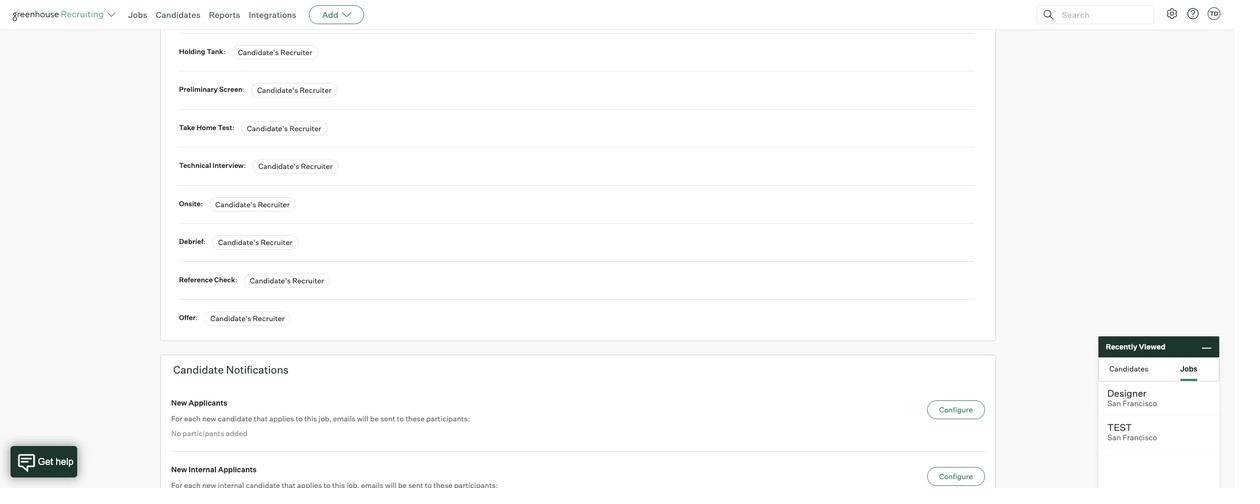 Task type: describe. For each thing, give the bounding box(es) containing it.
greenhouse recruiting image
[[13, 8, 107, 21]]

home
[[197, 123, 216, 132]]

preliminary screen :
[[179, 85, 246, 94]]

candidate's recruiter for application review :
[[258, 10, 332, 18]]

candidates inside tab list
[[1110, 364, 1149, 373]]

: right holding
[[223, 47, 225, 56]]

0 vertical spatial jobs
[[128, 9, 147, 20]]

application review :
[[179, 9, 247, 17]]

test
[[218, 123, 232, 132]]

candidate notifications
[[173, 364, 289, 377]]

candidate's recruiter for onsite :
[[215, 200, 290, 209]]

td button
[[1206, 5, 1223, 22]]

: right reference
[[235, 276, 237, 284]]

participants
[[183, 429, 224, 438]]

no participants added
[[171, 429, 248, 438]]

new for new applicants
[[171, 399, 187, 408]]

debrief :
[[179, 238, 207, 246]]

configure for new internal applicants
[[940, 473, 973, 482]]

integrations
[[249, 9, 296, 20]]

will
[[357, 415, 369, 423]]

tank
[[207, 47, 223, 56]]

candidate's for offer :
[[210, 314, 251, 323]]

that
[[254, 415, 268, 423]]

td button
[[1208, 7, 1221, 20]]

0 horizontal spatial candidates
[[156, 9, 201, 20]]

new internal applicants
[[171, 466, 257, 475]]

application
[[179, 9, 217, 17]]

recruiter for onsite :
[[258, 200, 290, 209]]

1 vertical spatial jobs
[[1181, 364, 1198, 373]]

candidate's for technical interview :
[[258, 162, 299, 171]]

offer :
[[179, 314, 199, 322]]

recently viewed
[[1106, 343, 1166, 352]]

holding
[[179, 47, 205, 56]]

no
[[171, 429, 181, 438]]

interview
[[213, 161, 244, 170]]

review
[[219, 9, 243, 17]]

recruiter for holding tank :
[[281, 48, 312, 57]]

configure button for new applicants
[[928, 401, 985, 420]]

candidates link
[[156, 9, 201, 20]]

1 to from the left
[[296, 415, 303, 423]]

candidate's for holding tank :
[[238, 48, 279, 57]]

candidate
[[218, 415, 252, 423]]

recruiter for take home test :
[[290, 124, 321, 133]]

candidate's recruiter for debrief :
[[218, 238, 293, 247]]

recruiter for application review :
[[300, 10, 332, 18]]

each
[[184, 415, 201, 423]]

candidate's for take home test :
[[247, 124, 288, 133]]

holding tank :
[[179, 47, 227, 56]]

onsite :
[[179, 200, 204, 208]]

: up reference check :
[[204, 238, 206, 246]]

participants:
[[426, 415, 470, 423]]

add button
[[309, 5, 364, 24]]

1 vertical spatial applicants
[[218, 466, 257, 475]]

candidate's recruiter for take home test :
[[247, 124, 321, 133]]

: right home
[[232, 123, 234, 132]]



Task type: vqa. For each thing, say whether or not it's contained in the screenshot.
Green component element
no



Task type: locate. For each thing, give the bounding box(es) containing it.
configure image
[[1166, 7, 1179, 20]]

configure button
[[928, 401, 985, 420], [928, 468, 985, 487]]

: right reports
[[243, 9, 245, 17]]

new up "for"
[[171, 399, 187, 408]]

san inside "test san francisco"
[[1108, 434, 1122, 443]]

candidate's down integrations link
[[238, 48, 279, 57]]

new left 'internal'
[[171, 466, 187, 475]]

onsite
[[179, 200, 201, 208]]

new
[[171, 399, 187, 408], [171, 466, 187, 475]]

recently
[[1106, 343, 1138, 352]]

configure
[[940, 406, 973, 415], [940, 473, 973, 482]]

1 configure button from the top
[[928, 401, 985, 420]]

san down designer san francisco
[[1108, 434, 1122, 443]]

candidate's for reference check :
[[250, 276, 291, 285]]

2 to from the left
[[397, 415, 404, 423]]

test san francisco
[[1108, 422, 1158, 443]]

candidate's for preliminary screen :
[[257, 86, 298, 95]]

francisco inside designer san francisco
[[1123, 399, 1158, 409]]

to right sent
[[397, 415, 404, 423]]

reports
[[209, 9, 240, 20]]

tab list containing candidates
[[1099, 358, 1219, 382]]

: right preliminary
[[243, 85, 245, 94]]

new
[[202, 415, 216, 423]]

designer
[[1108, 388, 1147, 399]]

candidate's down interview on the left of page
[[215, 200, 256, 209]]

be
[[370, 415, 379, 423]]

check
[[214, 276, 235, 284]]

applicants up new
[[189, 399, 227, 408]]

2 new from the top
[[171, 466, 187, 475]]

test
[[1108, 422, 1133, 434]]

candidate's recruiter for preliminary screen :
[[257, 86, 332, 95]]

1 horizontal spatial to
[[397, 415, 404, 423]]

francisco
[[1123, 399, 1158, 409], [1123, 434, 1158, 443]]

preliminary
[[179, 85, 218, 94]]

:
[[243, 9, 245, 17], [223, 47, 225, 56], [243, 85, 245, 94], [232, 123, 234, 132], [244, 161, 246, 170], [201, 200, 203, 208], [204, 238, 206, 246], [235, 276, 237, 284], [196, 314, 198, 322]]

0 vertical spatial san
[[1108, 399, 1122, 409]]

jobs
[[128, 9, 147, 20], [1181, 364, 1198, 373]]

jobs link
[[128, 9, 147, 20]]

recruiter for reference check :
[[292, 276, 324, 285]]

1 vertical spatial candidates
[[1110, 364, 1149, 373]]

applicants
[[189, 399, 227, 408], [218, 466, 257, 475]]

candidates up holding
[[156, 9, 201, 20]]

1 horizontal spatial jobs
[[1181, 364, 1198, 373]]

Search text field
[[1060, 7, 1145, 22]]

add
[[322, 9, 339, 20]]

internal
[[189, 466, 217, 475]]

1 francisco from the top
[[1123, 399, 1158, 409]]

candidate's right check
[[250, 276, 291, 285]]

td
[[1210, 10, 1219, 17]]

recruiter for debrief :
[[261, 238, 293, 247]]

reference
[[179, 276, 213, 284]]

recruiter for preliminary screen :
[[300, 86, 332, 95]]

candidate's
[[258, 10, 299, 18], [238, 48, 279, 57], [257, 86, 298, 95], [247, 124, 288, 133], [258, 162, 299, 171], [215, 200, 256, 209], [218, 238, 259, 247], [250, 276, 291, 285], [210, 314, 251, 323]]

1 vertical spatial francisco
[[1123, 434, 1158, 443]]

configure for new applicants
[[940, 406, 973, 415]]

applies
[[269, 415, 294, 423]]

configure button for new internal applicants
[[928, 468, 985, 487]]

: right technical
[[244, 161, 246, 170]]

2 configure button from the top
[[928, 468, 985, 487]]

0 vertical spatial applicants
[[189, 399, 227, 408]]

san inside designer san francisco
[[1108, 399, 1122, 409]]

for
[[171, 415, 183, 423]]

san up test
[[1108, 399, 1122, 409]]

new for new internal applicants
[[171, 466, 187, 475]]

1 vertical spatial new
[[171, 466, 187, 475]]

applicants right 'internal'
[[218, 466, 257, 475]]

to
[[296, 415, 303, 423], [397, 415, 404, 423]]

recruiter for offer :
[[253, 314, 285, 323]]

0 vertical spatial new
[[171, 399, 187, 408]]

san
[[1108, 399, 1122, 409], [1108, 434, 1122, 443]]

0 vertical spatial configure
[[940, 406, 973, 415]]

take
[[179, 123, 195, 132]]

recruiter
[[300, 10, 332, 18], [281, 48, 312, 57], [300, 86, 332, 95], [290, 124, 321, 133], [301, 162, 333, 171], [258, 200, 290, 209], [261, 238, 293, 247], [292, 276, 324, 285], [253, 314, 285, 323]]

1 san from the top
[[1108, 399, 1122, 409]]

candidate's recruiter for offer :
[[210, 314, 285, 323]]

tab list
[[1099, 358, 1219, 382]]

candidate's down check
[[210, 314, 251, 323]]

candidates down recently viewed
[[1110, 364, 1149, 373]]

technical interview :
[[179, 161, 247, 170]]

san for test
[[1108, 434, 1122, 443]]

candidate's up check
[[218, 238, 259, 247]]

to left this on the left bottom
[[296, 415, 303, 423]]

1 configure from the top
[[940, 406, 973, 415]]

candidate's for application review :
[[258, 10, 299, 18]]

designer san francisco
[[1108, 388, 1158, 409]]

integrations link
[[249, 9, 296, 20]]

candidate
[[173, 364, 224, 377]]

screen
[[219, 85, 243, 94]]

reference check :
[[179, 276, 239, 284]]

francisco for test
[[1123, 434, 1158, 443]]

new applicants
[[171, 399, 227, 408]]

candidate's recruiter for reference check :
[[250, 276, 324, 285]]

technical
[[179, 161, 211, 170]]

2 francisco from the top
[[1123, 434, 1158, 443]]

emails
[[333, 415, 356, 423]]

these
[[406, 415, 425, 423]]

candidate's right test
[[247, 124, 288, 133]]

recruiter for technical interview :
[[301, 162, 333, 171]]

offer
[[179, 314, 196, 322]]

francisco for designer
[[1123, 399, 1158, 409]]

francisco up "test san francisco"
[[1123, 399, 1158, 409]]

this
[[304, 415, 317, 423]]

2 san from the top
[[1108, 434, 1122, 443]]

1 vertical spatial configure button
[[928, 468, 985, 487]]

candidate's for debrief :
[[218, 238, 259, 247]]

candidate's right interview on the left of page
[[258, 162, 299, 171]]

0 vertical spatial francisco
[[1123, 399, 1158, 409]]

san for designer
[[1108, 399, 1122, 409]]

: down reference
[[196, 314, 198, 322]]

0 vertical spatial candidates
[[156, 9, 201, 20]]

0 horizontal spatial jobs
[[128, 9, 147, 20]]

take home test :
[[179, 123, 236, 132]]

2 configure from the top
[[940, 473, 973, 482]]

reports link
[[209, 9, 240, 20]]

francisco inside "test san francisco"
[[1123, 434, 1158, 443]]

candidate's for onsite :
[[215, 200, 256, 209]]

candidate's recruiter
[[258, 10, 332, 18], [238, 48, 312, 57], [257, 86, 332, 95], [247, 124, 321, 133], [258, 162, 333, 171], [215, 200, 290, 209], [218, 238, 293, 247], [250, 276, 324, 285], [210, 314, 285, 323]]

notifications
[[226, 364, 289, 377]]

for each new candidate that applies to this job, emails will be sent to these participants:
[[171, 415, 470, 423]]

candidate's recruiter for holding tank :
[[238, 48, 312, 57]]

1 horizontal spatial candidates
[[1110, 364, 1149, 373]]

sent
[[380, 415, 396, 423]]

1 new from the top
[[171, 399, 187, 408]]

job,
[[319, 415, 332, 423]]

0 vertical spatial configure button
[[928, 401, 985, 420]]

viewed
[[1139, 343, 1166, 352]]

candidate's right the screen
[[257, 86, 298, 95]]

debrief
[[179, 238, 204, 246]]

1 vertical spatial configure
[[940, 473, 973, 482]]

francisco down designer san francisco
[[1123, 434, 1158, 443]]

candidates
[[156, 9, 201, 20], [1110, 364, 1149, 373]]

candidate's recruiter for technical interview :
[[258, 162, 333, 171]]

added
[[226, 429, 248, 438]]

0 horizontal spatial to
[[296, 415, 303, 423]]

candidate's right review
[[258, 10, 299, 18]]

1 vertical spatial san
[[1108, 434, 1122, 443]]

: down technical
[[201, 200, 203, 208]]



